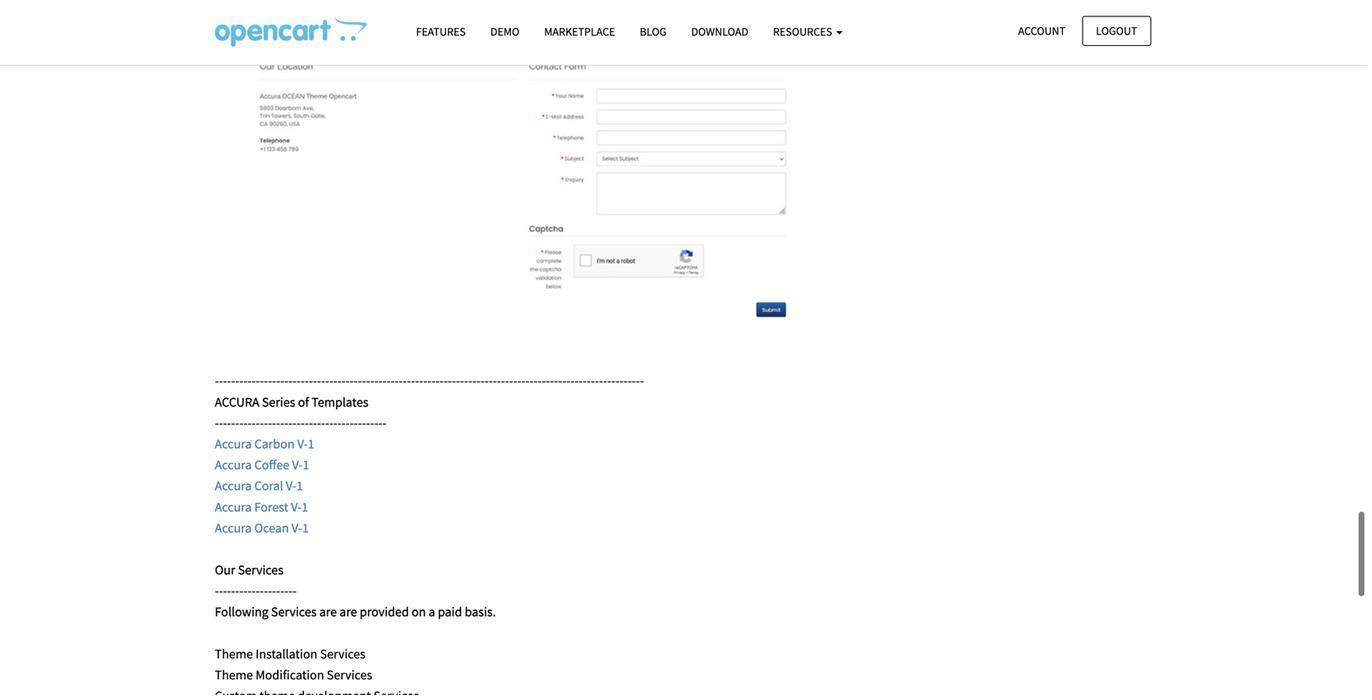 Task type: describe. For each thing, give the bounding box(es) containing it.
templates
[[312, 394, 369, 411]]

services up "installation"
[[271, 605, 317, 621]]

account link
[[1005, 16, 1080, 46]]

blog link
[[628, 17, 679, 46]]

carbon
[[254, 436, 295, 453]]

account
[[1018, 23, 1066, 38]]

resources
[[773, 24, 835, 39]]

demo link
[[478, 17, 532, 46]]

1 theme from the top
[[215, 647, 253, 663]]

following
[[215, 605, 269, 621]]

4 accura from the top
[[215, 499, 252, 516]]

services right "installation"
[[320, 647, 366, 663]]

3 accura from the top
[[215, 478, 252, 495]]

accura ocean v-1 link
[[215, 520, 309, 537]]

--------------------------------------------------------------------------------------------------------- accura series of templates ------------------------------------------ accura carbon v-1 accura coffee v-1 accura coral v-1 accura forest v-1 accura ocean v-1
[[215, 373, 644, 537]]

features link
[[404, 17, 478, 46]]

1 right carbon
[[308, 436, 314, 453]]

forest
[[254, 499, 288, 516]]

accura coffee v-1 link
[[215, 457, 309, 474]]

download link
[[679, 17, 761, 46]]

1 right coral
[[296, 478, 303, 495]]

demo
[[491, 24, 520, 39]]

1 are from the left
[[319, 605, 337, 621]]

1 accura from the top
[[215, 436, 252, 453]]

theme installation services theme modification services
[[215, 647, 372, 684]]

provided
[[360, 605, 409, 621]]

series
[[262, 394, 295, 411]]

2 theme from the top
[[215, 668, 253, 684]]

ocean
[[254, 520, 289, 537]]

v- right carbon
[[297, 436, 308, 453]]

our services -------------------- following services are are provided on a paid basis.
[[215, 562, 496, 621]]

v- right coral
[[286, 478, 296, 495]]

marketplace link
[[532, 17, 628, 46]]

our
[[215, 562, 235, 579]]

download
[[691, 24, 749, 39]]

paid
[[438, 605, 462, 621]]

accura carbon v-1 link
[[215, 436, 314, 453]]



Task type: locate. For each thing, give the bounding box(es) containing it.
services right the modification
[[327, 668, 372, 684]]

accura down accura forest v-1 link in the left of the page
[[215, 520, 252, 537]]

0 vertical spatial theme
[[215, 647, 253, 663]]

coffee
[[254, 457, 290, 474]]

theme down following at left
[[215, 647, 253, 663]]

resources link
[[761, 17, 855, 46]]

marketplace
[[544, 24, 615, 39]]

2 are from the left
[[340, 605, 357, 621]]

accura forest v-1 link
[[215, 499, 308, 516]]

blog
[[640, 24, 667, 39]]

theme left the modification
[[215, 668, 253, 684]]

logout
[[1096, 23, 1138, 38]]

services right our
[[238, 562, 283, 579]]

1 vertical spatial theme
[[215, 668, 253, 684]]

-
[[215, 373, 219, 390], [219, 373, 223, 390], [223, 373, 227, 390], [227, 373, 231, 390], [231, 373, 235, 390], [235, 373, 239, 390], [239, 373, 243, 390], [243, 373, 248, 390], [248, 373, 252, 390], [252, 373, 256, 390], [256, 373, 260, 390], [260, 373, 264, 390], [264, 373, 268, 390], [268, 373, 272, 390], [272, 373, 276, 390], [276, 373, 280, 390], [280, 373, 284, 390], [284, 373, 288, 390], [288, 373, 293, 390], [293, 373, 297, 390], [297, 373, 301, 390], [301, 373, 305, 390], [305, 373, 309, 390], [309, 373, 313, 390], [313, 373, 317, 390], [317, 373, 321, 390], [321, 373, 325, 390], [325, 373, 329, 390], [329, 373, 333, 390], [333, 373, 338, 390], [338, 373, 342, 390], [342, 373, 346, 390], [346, 373, 350, 390], [350, 373, 354, 390], [354, 373, 358, 390], [358, 373, 362, 390], [362, 373, 366, 390], [366, 373, 370, 390], [370, 373, 374, 390], [374, 373, 378, 390], [378, 373, 383, 390], [383, 373, 387, 390], [387, 373, 391, 390], [391, 373, 395, 390], [395, 373, 399, 390], [399, 373, 403, 390], [403, 373, 407, 390], [407, 373, 411, 390], [411, 373, 415, 390], [415, 373, 419, 390], [419, 373, 423, 390], [423, 373, 427, 390], [427, 373, 432, 390], [432, 373, 436, 390], [436, 373, 440, 390], [440, 373, 444, 390], [444, 373, 448, 390], [448, 373, 452, 390], [452, 373, 456, 390], [456, 373, 460, 390], [460, 373, 464, 390], [464, 373, 468, 390], [468, 373, 472, 390], [472, 373, 477, 390], [477, 373, 481, 390], [481, 373, 485, 390], [485, 373, 489, 390], [489, 373, 493, 390], [493, 373, 497, 390], [497, 373, 501, 390], [501, 373, 505, 390], [505, 373, 509, 390], [509, 373, 513, 390], [513, 373, 517, 390], [517, 373, 522, 390], [522, 373, 526, 390], [526, 373, 530, 390], [530, 373, 534, 390], [534, 373, 538, 390], [538, 373, 542, 390], [542, 373, 546, 390], [546, 373, 550, 390], [550, 373, 554, 390], [554, 373, 558, 390], [558, 373, 562, 390], [562, 373, 566, 390], [566, 373, 571, 390], [571, 373, 575, 390], [575, 373, 579, 390], [579, 373, 583, 390], [583, 373, 587, 390], [587, 373, 591, 390], [591, 373, 595, 390], [595, 373, 599, 390], [599, 373, 603, 390], [603, 373, 607, 390], [607, 373, 611, 390], [611, 373, 616, 390], [616, 373, 620, 390], [620, 373, 624, 390], [624, 373, 628, 390], [628, 373, 632, 390], [632, 373, 636, 390], [636, 373, 640, 390], [640, 373, 644, 390], [215, 415, 219, 432], [219, 415, 223, 432], [223, 415, 227, 432], [227, 415, 231, 432], [231, 415, 235, 432], [235, 415, 239, 432], [239, 415, 243, 432], [243, 415, 248, 432], [248, 415, 252, 432], [252, 415, 256, 432], [256, 415, 260, 432], [260, 415, 264, 432], [264, 415, 268, 432], [268, 415, 272, 432], [272, 415, 276, 432], [276, 415, 280, 432], [280, 415, 284, 432], [284, 415, 288, 432], [288, 415, 293, 432], [293, 415, 297, 432], [297, 415, 301, 432], [301, 415, 305, 432], [305, 415, 309, 432], [309, 415, 313, 432], [313, 415, 317, 432], [317, 415, 321, 432], [321, 415, 325, 432], [325, 415, 329, 432], [329, 415, 333, 432], [333, 415, 338, 432], [338, 415, 342, 432], [342, 415, 346, 432], [346, 415, 350, 432], [350, 415, 354, 432], [354, 415, 358, 432], [358, 415, 362, 432], [362, 415, 366, 432], [366, 415, 370, 432], [370, 415, 374, 432], [374, 415, 378, 432], [378, 415, 383, 432], [383, 415, 387, 432], [215, 584, 219, 600], [219, 584, 223, 600], [223, 584, 227, 600], [227, 584, 231, 600], [231, 584, 235, 600], [235, 584, 239, 600], [239, 584, 243, 600], [243, 584, 248, 600], [248, 584, 252, 600], [252, 584, 256, 600], [256, 584, 260, 600], [260, 584, 264, 600], [264, 584, 268, 600], [268, 584, 272, 600], [272, 584, 276, 600], [276, 584, 280, 600], [280, 584, 284, 600], [284, 584, 288, 600], [288, 584, 293, 600], [293, 584, 297, 600]]

1 right ocean
[[302, 520, 309, 537]]

v- right forest
[[291, 499, 302, 516]]

on
[[412, 605, 426, 621]]

0 horizontal spatial are
[[319, 605, 337, 621]]

are
[[319, 605, 337, 621], [340, 605, 357, 621]]

v- right coffee
[[292, 457, 303, 474]]

accura coral v-1 link
[[215, 478, 303, 495]]

accura
[[215, 436, 252, 453], [215, 457, 252, 474], [215, 478, 252, 495], [215, 499, 252, 516], [215, 520, 252, 537]]

1 horizontal spatial are
[[340, 605, 357, 621]]

of
[[298, 394, 309, 411]]

1 right forest
[[302, 499, 308, 516]]

1 right coffee
[[303, 457, 309, 474]]

installation
[[256, 647, 317, 663]]

2 accura from the top
[[215, 457, 252, 474]]

modification
[[256, 668, 324, 684]]

5 accura from the top
[[215, 520, 252, 537]]

accura up accura coffee v-1 link
[[215, 436, 252, 453]]

accura up accura forest v-1 link in the left of the page
[[215, 478, 252, 495]]

opencart - accura ocean v-1 multipurpose theme image
[[215, 17, 367, 47]]

basis.
[[465, 605, 496, 621]]

v- right ocean
[[292, 520, 302, 537]]

coral
[[254, 478, 283, 495]]

accura up accura coral v-1 link
[[215, 457, 252, 474]]

accura
[[215, 394, 259, 411]]

accura down accura coral v-1 link
[[215, 499, 252, 516]]

logout link
[[1082, 16, 1152, 46]]

1
[[308, 436, 314, 453], [303, 457, 309, 474], [296, 478, 303, 495], [302, 499, 308, 516], [302, 520, 309, 537]]

services
[[238, 562, 283, 579], [271, 605, 317, 621], [320, 647, 366, 663], [327, 668, 372, 684]]

a
[[429, 605, 435, 621]]

features
[[416, 24, 466, 39]]

theme
[[215, 647, 253, 663], [215, 668, 253, 684]]

v-
[[297, 436, 308, 453], [292, 457, 303, 474], [286, 478, 296, 495], [291, 499, 302, 516], [292, 520, 302, 537]]



Task type: vqa. For each thing, say whether or not it's contained in the screenshot.
fourth Accura from the top
yes



